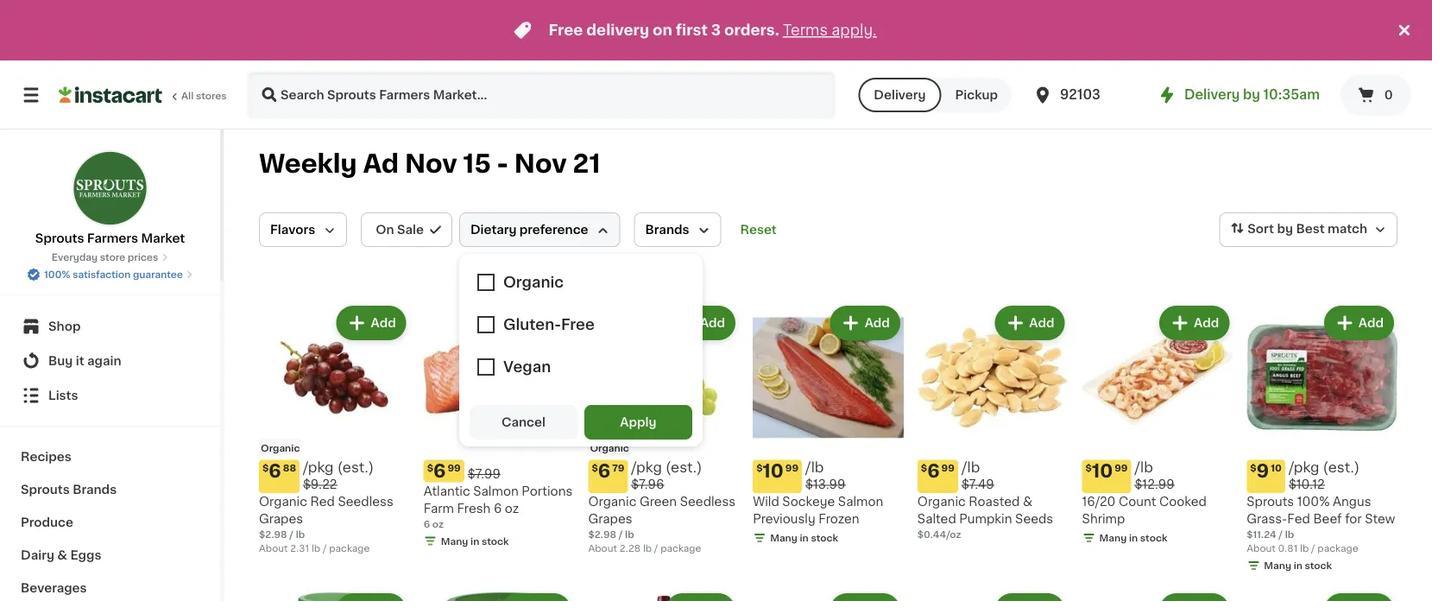 Task type: locate. For each thing, give the bounding box(es) containing it.
in down count
[[1130, 533, 1138, 543]]

$ up wild
[[757, 463, 763, 473]]

7 add button from the left
[[1326, 307, 1393, 339]]

92103 button
[[1033, 71, 1137, 119]]

oz right "fresh"
[[505, 502, 519, 515]]

2 about from the left
[[589, 544, 617, 553]]

seedless right green
[[680, 496, 736, 508]]

1 vertical spatial brands
[[73, 484, 117, 496]]

$ left 88
[[263, 463, 269, 473]]

3 /lb from the left
[[962, 461, 981, 475]]

instacart logo image
[[59, 85, 162, 105]]

buy it again link
[[10, 344, 210, 378]]

99 up sockeye
[[786, 463, 799, 473]]

4 add from the left
[[865, 317, 890, 329]]

sprouts up grass-
[[1247, 496, 1295, 508]]

10
[[763, 462, 784, 480], [1092, 462, 1113, 480], [1272, 463, 1283, 473]]

6 add button from the left
[[1162, 307, 1228, 339]]

0 horizontal spatial brands
[[73, 484, 117, 496]]

2 horizontal spatial (est.)
[[1324, 461, 1360, 475]]

product group containing 9
[[1247, 302, 1398, 576]]

0 horizontal spatial (est.)
[[337, 461, 374, 475]]

market
[[141, 232, 185, 244]]

0 horizontal spatial delivery
[[874, 89, 926, 101]]

grapes up 2.31
[[259, 513, 303, 525]]

99 up atlantic
[[448, 463, 461, 473]]

grapes
[[259, 513, 303, 525], [589, 513, 633, 525]]

delivery by 10:35am
[[1185, 89, 1321, 101]]

1 vertical spatial oz
[[433, 519, 444, 529]]

6 left 88
[[269, 462, 281, 480]]

grapes inside "$ 6 88 /pkg (est.) $9.22 organic red seedless grapes $2.98 / lb about 2.31 lb / package"
[[259, 513, 303, 525]]

grapes up the 2.28 in the bottom left of the page
[[589, 513, 633, 525]]

in down 0.81
[[1294, 561, 1303, 571]]

sockeye
[[783, 496, 835, 508]]

seedless down $6.88 per package (estimated) original price: $9.22 element
[[338, 496, 394, 508]]

/lb
[[806, 461, 824, 475], [1135, 461, 1154, 475], [962, 461, 981, 475]]

2.31
[[290, 544, 309, 553]]

3 $ from the left
[[757, 463, 763, 473]]

10 right 9
[[1272, 463, 1283, 473]]

1 horizontal spatial seedless
[[680, 496, 736, 508]]

on sale button
[[361, 212, 453, 247]]

5 add from the left
[[1030, 317, 1055, 329]]

wild
[[753, 496, 780, 508]]

green
[[640, 496, 677, 508]]

2 99 from the left
[[786, 463, 799, 473]]

about left the 2.28 in the bottom left of the page
[[589, 544, 617, 553]]

6 right "fresh"
[[494, 502, 502, 515]]

3 package from the left
[[1318, 544, 1359, 553]]

1 vertical spatial 100%
[[1298, 496, 1330, 508]]

1 vertical spatial &
[[57, 549, 67, 561]]

guarantee
[[133, 270, 183, 279]]

$ inside "$ 6 88 /pkg (est.) $9.22 organic red seedless grapes $2.98 / lb about 2.31 lb / package"
[[263, 463, 269, 473]]

organic inside "$ 6 88 /pkg (est.) $9.22 organic red seedless grapes $2.98 / lb about 2.31 lb / package"
[[259, 496, 307, 508]]

add for $10.12
[[1359, 317, 1384, 329]]

7 $ from the left
[[1251, 463, 1257, 473]]

6
[[269, 462, 281, 480], [434, 462, 446, 480], [598, 462, 611, 480], [928, 462, 940, 480], [494, 502, 502, 515], [424, 519, 430, 529]]

/pkg up $7.96
[[632, 461, 662, 475]]

0 horizontal spatial $2.98
[[259, 530, 287, 539]]

2 add from the left
[[536, 317, 561, 329]]

/lb up the "$13.99"
[[806, 461, 824, 475]]

organic up the salted
[[918, 496, 966, 508]]

99 for 6
[[448, 463, 461, 473]]

$ 9 10 /pkg (est.) $10.12 sprouts 100% angus grass-fed beef for stew $11.24 / lb about 0.81 lb / package
[[1247, 461, 1396, 553]]

/lb for $ 6 99 /lb $7.49 organic roasted & salted pumpkin seeds $0.44/oz
[[962, 461, 981, 475]]

2 horizontal spatial package
[[1318, 544, 1359, 553]]

previously
[[753, 513, 816, 525]]

2 package from the left
[[661, 544, 702, 553]]

/ right 2.31
[[323, 544, 327, 553]]

many in stock down 0.81
[[1265, 561, 1333, 571]]

sprouts
[[35, 232, 84, 244], [21, 484, 70, 496], [1247, 496, 1295, 508]]

$ for $ 10 99 /lb $12.99 16/20 count cooked shrimp
[[1086, 463, 1092, 473]]

$ inside "$ 10 99 /lb $12.99 16/20 count cooked shrimp"
[[1086, 463, 1092, 473]]

& up seeds
[[1023, 496, 1033, 508]]

0 horizontal spatial grapes
[[259, 513, 303, 525]]

6 add from the left
[[1195, 317, 1220, 329]]

0 vertical spatial 100%
[[44, 270, 70, 279]]

2 /pkg from the left
[[632, 461, 662, 475]]

1 horizontal spatial package
[[661, 544, 702, 553]]

it
[[76, 355, 84, 367]]

1 horizontal spatial brands
[[646, 224, 690, 236]]

weekly ad nov 15 - nov 21
[[259, 152, 601, 176]]

package inside the $ 9 10 /pkg (est.) $10.12 sprouts 100% angus grass-fed beef for stew $11.24 / lb about 0.81 lb / package
[[1318, 544, 1359, 553]]

$ inside $ 10 99 /lb $13.99 wild sockeye salmon previously frozen
[[757, 463, 763, 473]]

add for $13.99
[[865, 317, 890, 329]]

package inside "$ 6 88 /pkg (est.) $9.22 organic red seedless grapes $2.98 / lb about 2.31 lb / package"
[[329, 544, 370, 553]]

about
[[259, 544, 288, 553], [589, 544, 617, 553], [1247, 544, 1276, 553]]

99 for wild sockeye salmon previously frozen
[[786, 463, 799, 473]]

/lb inside $ 10 99 /lb $13.99 wild sockeye salmon previously frozen
[[806, 461, 824, 475]]

6 for $ 6 79 /pkg (est.) $7.96 organic green seedless grapes $2.98 / lb about 2.28 lb / package
[[598, 462, 611, 480]]

prices
[[128, 253, 158, 262]]

/lb inside $ 6 99 /lb $7.49 organic roasted & salted pumpkin seeds $0.44/oz
[[962, 461, 981, 475]]

/lb for $ 10 99 /lb $13.99 wild sockeye salmon previously frozen
[[806, 461, 824, 475]]

/pkg up $10.12
[[1289, 461, 1320, 475]]

by right "sort"
[[1278, 223, 1294, 235]]

6 inside $ 6 99 /lb $7.49 organic roasted & salted pumpkin seeds $0.44/oz
[[928, 462, 940, 480]]

99 up count
[[1115, 463, 1128, 473]]

add button inside product group
[[1326, 307, 1393, 339]]

/pkg for $9.22
[[303, 461, 334, 475]]

2 add button from the left
[[503, 307, 570, 339]]

0 horizontal spatial &
[[57, 549, 67, 561]]

88
[[283, 463, 296, 473]]

& left the eggs
[[57, 549, 67, 561]]

2 $2.98 from the left
[[589, 530, 617, 539]]

delivery inside button
[[874, 89, 926, 101]]

(est.) right 88
[[337, 461, 374, 475]]

in
[[800, 533, 809, 543], [1130, 533, 1138, 543], [471, 537, 480, 546], [1294, 561, 1303, 571]]

seedless inside "$ 6 88 /pkg (est.) $9.22 organic red seedless grapes $2.98 / lb about 2.31 lb / package"
[[338, 496, 394, 508]]

many in stock down "fresh"
[[441, 537, 509, 546]]

3 about from the left
[[1247, 544, 1276, 553]]

1 horizontal spatial by
[[1278, 223, 1294, 235]]

about down $11.24
[[1247, 544, 1276, 553]]

1 horizontal spatial &
[[1023, 496, 1033, 508]]

1 horizontal spatial $2.98
[[589, 530, 617, 539]]

delivery left pickup
[[874, 89, 926, 101]]

dietary preference
[[471, 224, 589, 236]]

2 horizontal spatial /pkg
[[1289, 461, 1320, 475]]

/lb up $7.49 at the right of page
[[962, 461, 981, 475]]

1 /pkg from the left
[[303, 461, 334, 475]]

many in stock
[[771, 533, 839, 543], [1100, 533, 1168, 543], [441, 537, 509, 546], [1265, 561, 1333, 571]]

/lb inside "$ 10 99 /lb $12.99 16/20 count cooked shrimp"
[[1135, 461, 1154, 475]]

lb right 2.31
[[312, 544, 320, 553]]

many inside product group
[[1265, 561, 1292, 571]]

0 horizontal spatial salmon
[[474, 485, 519, 497]]

preference
[[520, 224, 589, 236]]

3 /pkg from the left
[[1289, 461, 1320, 475]]

nov
[[405, 152, 458, 176], [515, 152, 567, 176]]

2 seedless from the left
[[680, 496, 736, 508]]

salmon inside $ 10 99 /lb $13.99 wild sockeye salmon previously frozen
[[839, 496, 884, 508]]

store
[[100, 253, 125, 262]]

2 grapes from the left
[[589, 513, 633, 525]]

0 horizontal spatial 100%
[[44, 270, 70, 279]]

grapes for organic green seedless grapes
[[589, 513, 633, 525]]

limited time offer region
[[0, 0, 1395, 60]]

100% satisfaction guarantee button
[[27, 264, 193, 282]]

roasted
[[969, 496, 1020, 508]]

7 add from the left
[[1359, 317, 1384, 329]]

delivery
[[1185, 89, 1241, 101], [874, 89, 926, 101]]

3 add button from the left
[[668, 307, 734, 339]]

sprouts farmers market logo image
[[72, 150, 148, 226]]

ad
[[363, 152, 399, 176]]

add for $7.49
[[1030, 317, 1055, 329]]

1 $2.98 from the left
[[259, 530, 287, 539]]

all
[[181, 91, 194, 101]]

about inside "$ 6 88 /pkg (est.) $9.22 organic red seedless grapes $2.98 / lb about 2.31 lb / package"
[[259, 544, 288, 553]]

sprouts down recipes
[[21, 484, 70, 496]]

add inside product group
[[1359, 317, 1384, 329]]

1 horizontal spatial delivery
[[1185, 89, 1241, 101]]

16/20
[[1083, 496, 1116, 508]]

0 horizontal spatial seedless
[[338, 496, 394, 508]]

2 (est.) from the left
[[666, 461, 703, 475]]

Search field
[[249, 73, 835, 117]]

free
[[549, 23, 583, 38]]

99 for organic roasted & salted pumpkin seeds
[[942, 463, 955, 473]]

1 horizontal spatial 10
[[1092, 462, 1113, 480]]

nov left 15
[[405, 152, 458, 176]]

0 horizontal spatial about
[[259, 544, 288, 553]]

$ 6 99 /lb $7.49 organic roasted & salted pumpkin seeds $0.44/oz
[[918, 461, 1054, 539]]

brands button
[[634, 212, 722, 247]]

0 horizontal spatial /pkg
[[303, 461, 334, 475]]

(est.) inside $ 6 79 /pkg (est.) $7.96 organic green seedless grapes $2.98 / lb about 2.28 lb / package
[[666, 461, 703, 475]]

oz down farm
[[433, 519, 444, 529]]

6 inside $ 6 79 /pkg (est.) $7.96 organic green seedless grapes $2.98 / lb about 2.28 lb / package
[[598, 462, 611, 480]]

seedless for organic red seedless grapes
[[338, 496, 394, 508]]

add button for $13.99
[[832, 307, 899, 339]]

add
[[371, 317, 396, 329], [536, 317, 561, 329], [700, 317, 726, 329], [865, 317, 890, 329], [1030, 317, 1055, 329], [1195, 317, 1220, 329], [1359, 317, 1384, 329]]

organic down 88
[[259, 496, 307, 508]]

service type group
[[859, 78, 1012, 112]]

organic inside $ 6 99 /lb $7.49 organic roasted & salted pumpkin seeds $0.44/oz
[[918, 496, 966, 508]]

$ inside $ 6 99 /lb $7.49 organic roasted & salted pumpkin seeds $0.44/oz
[[921, 463, 928, 473]]

dietary preference button
[[459, 212, 621, 247]]

100% down everyday
[[44, 270, 70, 279]]

by left 10:35am at the top of the page
[[1244, 89, 1261, 101]]

grapes inside $ 6 79 /pkg (est.) $7.96 organic green seedless grapes $2.98 / lb about 2.28 lb / package
[[589, 513, 633, 525]]

red
[[310, 496, 335, 508]]

0 horizontal spatial package
[[329, 544, 370, 553]]

None search field
[[247, 71, 836, 119]]

organic down 79
[[589, 496, 637, 508]]

1 horizontal spatial oz
[[505, 502, 519, 515]]

0 horizontal spatial /lb
[[806, 461, 824, 475]]

$ left 79
[[592, 463, 598, 473]]

recipes
[[21, 451, 71, 463]]

package right the 2.28 in the bottom left of the page
[[661, 544, 702, 553]]

$ inside the $ 6 99
[[427, 463, 434, 473]]

seedless for organic green seedless grapes
[[680, 496, 736, 508]]

10 for $ 10 99 /lb $12.99 16/20 count cooked shrimp
[[1092, 462, 1113, 480]]

/pkg
[[303, 461, 334, 475], [632, 461, 662, 475], [1289, 461, 1320, 475]]

99
[[448, 463, 461, 473], [786, 463, 799, 473], [1115, 463, 1128, 473], [942, 463, 955, 473]]

5 $ from the left
[[592, 463, 598, 473]]

(est.) for $9.22
[[337, 461, 374, 475]]

add button for $7.96
[[668, 307, 734, 339]]

reset button
[[735, 212, 782, 247]]

$10.99 per pound original price: $13.99 element
[[753, 460, 904, 493]]

/ up 2.31
[[290, 530, 294, 539]]

$ up grass-
[[1251, 463, 1257, 473]]

add button for $9.22
[[338, 307, 405, 339]]

salted
[[918, 513, 957, 525]]

stock
[[811, 533, 839, 543], [1141, 533, 1168, 543], [482, 537, 509, 546], [1305, 561, 1333, 571]]

$6.99 per pound original price: $7.49 element
[[918, 460, 1069, 493]]

package for green
[[661, 544, 702, 553]]

3 99 from the left
[[1115, 463, 1128, 473]]

2 $ from the left
[[427, 463, 434, 473]]

1 horizontal spatial /pkg
[[632, 461, 662, 475]]

0 vertical spatial &
[[1023, 496, 1033, 508]]

4 $ from the left
[[1086, 463, 1092, 473]]

0 vertical spatial brands
[[646, 224, 690, 236]]

flavors
[[270, 224, 315, 236]]

organic up 79
[[590, 443, 629, 453]]

10 up wild
[[763, 462, 784, 480]]

$
[[263, 463, 269, 473], [427, 463, 434, 473], [757, 463, 763, 473], [1086, 463, 1092, 473], [592, 463, 598, 473], [921, 463, 928, 473], [1251, 463, 1257, 473]]

seedless
[[338, 496, 394, 508], [680, 496, 736, 508]]

100% down $10.12
[[1298, 496, 1330, 508]]

99 up the salted
[[942, 463, 955, 473]]

lb right the 2.28 in the bottom left of the page
[[643, 544, 652, 553]]

organic
[[261, 443, 300, 453], [590, 443, 629, 453], [259, 496, 307, 508], [589, 496, 637, 508], [918, 496, 966, 508]]

1 horizontal spatial nov
[[515, 152, 567, 176]]

/ right the 2.28 in the bottom left of the page
[[655, 544, 658, 553]]

(est.) inside "$ 6 88 /pkg (est.) $9.22 organic red seedless grapes $2.98 / lb about 2.31 lb / package"
[[337, 461, 374, 475]]

$2.98 inside $ 6 79 /pkg (est.) $7.96 organic green seedless grapes $2.98 / lb about 2.28 lb / package
[[589, 530, 617, 539]]

$ 6 79 /pkg (est.) $7.96 organic green seedless grapes $2.98 / lb about 2.28 lb / package
[[589, 461, 736, 553]]

$2.98 down 88
[[259, 530, 287, 539]]

$10.12
[[1289, 479, 1325, 491]]

$ up the salted
[[921, 463, 928, 473]]

21
[[573, 152, 601, 176]]

10 inside "$ 10 99 /lb $12.99 16/20 count cooked shrimp"
[[1092, 462, 1113, 480]]

100% inside 100% satisfaction guarantee button
[[44, 270, 70, 279]]

best match
[[1297, 223, 1368, 235]]

6 down farm
[[424, 519, 430, 529]]

pumpkin
[[960, 513, 1013, 525]]

-
[[497, 152, 509, 176]]

2 horizontal spatial 10
[[1272, 463, 1283, 473]]

$9.22
[[303, 479, 337, 491]]

oz
[[505, 502, 519, 515], [433, 519, 444, 529]]

add button for $12.99
[[1162, 307, 1228, 339]]

$2.98 inside "$ 6 88 /pkg (est.) $9.22 organic red seedless grapes $2.98 / lb about 2.31 lb / package"
[[259, 530, 287, 539]]

1 /lb from the left
[[806, 461, 824, 475]]

stock down beef
[[1305, 561, 1333, 571]]

add for $9.22
[[371, 317, 396, 329]]

2 horizontal spatial /lb
[[1135, 461, 1154, 475]]

2 /lb from the left
[[1135, 461, 1154, 475]]

$9.10 per package (estimated) original price: $10.12 element
[[1247, 460, 1398, 493]]

10 for $ 10 99 /lb $13.99 wild sockeye salmon previously frozen
[[763, 462, 784, 480]]

1 seedless from the left
[[338, 496, 394, 508]]

6 $ from the left
[[921, 463, 928, 473]]

1 add button from the left
[[338, 307, 405, 339]]

9
[[1257, 462, 1270, 480]]

salmon down $6.99 original price: $7.99 element
[[474, 485, 519, 497]]

1 about from the left
[[259, 544, 288, 553]]

1 vertical spatial by
[[1278, 223, 1294, 235]]

about inside the $ 9 10 /pkg (est.) $10.12 sprouts 100% angus grass-fed beef for stew $11.24 / lb about 0.81 lb / package
[[1247, 544, 1276, 553]]

1 horizontal spatial salmon
[[839, 496, 884, 508]]

4 99 from the left
[[942, 463, 955, 473]]

$6.88 per package (estimated) original price: $9.22 element
[[259, 460, 410, 493]]

package right 2.31
[[329, 544, 370, 553]]

100% satisfaction guarantee
[[44, 270, 183, 279]]

atlantic salmon portions farm fresh 6 oz 6 oz
[[424, 485, 573, 529]]

5 add button from the left
[[997, 307, 1064, 339]]

2 horizontal spatial about
[[1247, 544, 1276, 553]]

stock down atlantic salmon portions farm fresh 6 oz 6 oz
[[482, 537, 509, 546]]

10 inside $ 10 99 /lb $13.99 wild sockeye salmon previously frozen
[[763, 462, 784, 480]]

0 horizontal spatial 10
[[763, 462, 784, 480]]

sort by
[[1248, 223, 1294, 235]]

$2.98 down 79
[[589, 530, 617, 539]]

$ inside $ 6 79 /pkg (est.) $7.96 organic green seedless grapes $2.98 / lb about 2.28 lb / package
[[592, 463, 598, 473]]

salmon up frozen
[[839, 496, 884, 508]]

package down beef
[[1318, 544, 1359, 553]]

stock down frozen
[[811, 533, 839, 543]]

3 (est.) from the left
[[1324, 461, 1360, 475]]

99 inside "$ 10 99 /lb $12.99 16/20 count cooked shrimp"
[[1115, 463, 1128, 473]]

everyday
[[52, 253, 98, 262]]

(est.) up green
[[666, 461, 703, 475]]

apply.
[[832, 23, 877, 38]]

1 horizontal spatial /lb
[[962, 461, 981, 475]]

1 grapes from the left
[[259, 513, 303, 525]]

0 horizontal spatial by
[[1244, 89, 1261, 101]]

1 horizontal spatial (est.)
[[666, 461, 703, 475]]

sprouts up everyday
[[35, 232, 84, 244]]

terms
[[783, 23, 828, 38]]

stock down count
[[1141, 533, 1168, 543]]

1 99 from the left
[[448, 463, 461, 473]]

6 inside "$ 6 88 /pkg (est.) $9.22 organic red seedless grapes $2.98 / lb about 2.31 lb / package"
[[269, 462, 281, 480]]

/pkg up the $9.22
[[303, 461, 334, 475]]

dietary
[[471, 224, 517, 236]]

6 left $7.49 at the right of page
[[928, 462, 940, 480]]

many
[[771, 533, 798, 543], [1100, 533, 1127, 543], [441, 537, 468, 546], [1265, 561, 1292, 571]]

sprouts inside "link"
[[35, 232, 84, 244]]

/lb up $12.99
[[1135, 461, 1154, 475]]

10 up 16/20
[[1092, 462, 1113, 480]]

cancel
[[502, 416, 546, 428]]

6 left 79
[[598, 462, 611, 480]]

sprouts for sprouts farmers market
[[35, 232, 84, 244]]

0 horizontal spatial nov
[[405, 152, 458, 176]]

delivery for delivery by 10:35am
[[1185, 89, 1241, 101]]

pickup button
[[942, 78, 1012, 112]]

99 inside $ 10 99 /lb $13.99 wild sockeye salmon previously frozen
[[786, 463, 799, 473]]

(est.) up the angus at right bottom
[[1324, 461, 1360, 475]]

$ up 16/20
[[1086, 463, 1092, 473]]

on
[[376, 224, 394, 236]]

4 add button from the left
[[832, 307, 899, 339]]

$ up atlantic
[[427, 463, 434, 473]]

99 for 16/20 count cooked shrimp
[[1115, 463, 1128, 473]]

1 horizontal spatial grapes
[[589, 513, 633, 525]]

about left 2.31
[[259, 544, 288, 553]]

lb right 0.81
[[1301, 544, 1310, 553]]

/pkg inside $ 6 79 /pkg (est.) $7.96 organic green seedless grapes $2.98 / lb about 2.28 lb / package
[[632, 461, 662, 475]]

all stores
[[181, 91, 227, 101]]

6 up atlantic
[[434, 462, 446, 480]]

by inside field
[[1278, 223, 1294, 235]]

99 inside the $ 6 99
[[448, 463, 461, 473]]

1 $ from the left
[[263, 463, 269, 473]]

package inside $ 6 79 /pkg (est.) $7.96 organic green seedless grapes $2.98 / lb about 2.28 lb / package
[[661, 544, 702, 553]]

1 package from the left
[[329, 544, 370, 553]]

lb up the 2.28 in the bottom left of the page
[[625, 530, 635, 539]]

/pkg inside "$ 6 88 /pkg (est.) $9.22 organic red seedless grapes $2.98 / lb about 2.31 lb / package"
[[303, 461, 334, 475]]

1 add from the left
[[371, 317, 396, 329]]

delivery left 10:35am at the top of the page
[[1185, 89, 1241, 101]]

many down 0.81
[[1265, 561, 1292, 571]]

0 horizontal spatial oz
[[433, 519, 444, 529]]

1 horizontal spatial about
[[589, 544, 617, 553]]

3
[[712, 23, 721, 38]]

product group
[[259, 302, 410, 555], [424, 302, 575, 552], [589, 302, 739, 555], [753, 302, 904, 549], [918, 302, 1069, 542], [1083, 302, 1234, 549], [1247, 302, 1398, 576], [259, 590, 410, 601], [424, 590, 575, 601], [589, 590, 739, 601], [753, 590, 904, 601], [918, 590, 1069, 601], [1083, 590, 1234, 601], [1247, 590, 1398, 601]]

$6.99 original price: $7.99 element
[[424, 460, 575, 483]]

1 horizontal spatial 100%
[[1298, 496, 1330, 508]]

0.81
[[1279, 544, 1298, 553]]

seedless inside $ 6 79 /pkg (est.) $7.96 organic green seedless grapes $2.98 / lb about 2.28 lb / package
[[680, 496, 736, 508]]

0 vertical spatial by
[[1244, 89, 1261, 101]]

99 inside $ 6 99 /lb $7.49 organic roasted & salted pumpkin seeds $0.44/oz
[[942, 463, 955, 473]]

nov right -
[[515, 152, 567, 176]]

$6.79 per package (estimated) original price: $7.96 element
[[589, 460, 739, 493]]

about inside $ 6 79 /pkg (est.) $7.96 organic green seedless grapes $2.98 / lb about 2.28 lb / package
[[589, 544, 617, 553]]

1 (est.) from the left
[[337, 461, 374, 475]]

$ inside the $ 9 10 /pkg (est.) $10.12 sprouts 100% angus grass-fed beef for stew $11.24 / lb about 0.81 lb / package
[[1251, 463, 1257, 473]]



Task type: describe. For each thing, give the bounding box(es) containing it.
fresh
[[457, 502, 491, 515]]

lb up 0.81
[[1286, 530, 1295, 539]]

many down farm
[[441, 537, 468, 546]]

beverages
[[21, 582, 87, 594]]

$13.99
[[806, 479, 846, 491]]

6 for $ 6 88 /pkg (est.) $9.22 organic red seedless grapes $2.98 / lb about 2.31 lb / package
[[269, 462, 281, 480]]

10 inside the $ 9 10 /pkg (est.) $10.12 sprouts 100% angus grass-fed beef for stew $11.24 / lb about 0.81 lb / package
[[1272, 463, 1283, 473]]

satisfaction
[[73, 270, 131, 279]]

salmon inside atlantic salmon portions farm fresh 6 oz 6 oz
[[474, 485, 519, 497]]

produce link
[[10, 506, 210, 539]]

many in stock down previously
[[771, 533, 839, 543]]

brands inside sprouts brands link
[[73, 484, 117, 496]]

add for $12.99
[[1195, 317, 1220, 329]]

$ for $ 6 99
[[427, 463, 434, 473]]

by for sort
[[1278, 223, 1294, 235]]

/pkg for $7.96
[[632, 461, 662, 475]]

portions
[[522, 485, 573, 497]]

Best match Sort by field
[[1220, 212, 1398, 247]]

dairy & eggs
[[21, 549, 101, 561]]

$ for $ 6 88 /pkg (est.) $9.22 organic red seedless grapes $2.98 / lb about 2.31 lb / package
[[263, 463, 269, 473]]

reset
[[741, 224, 777, 236]]

many in stock down 'shrimp' on the bottom right of the page
[[1100, 533, 1168, 543]]

$ 10 99 /lb $12.99 16/20 count cooked shrimp
[[1083, 461, 1207, 525]]

all stores link
[[59, 71, 228, 119]]

6 for $ 6 99 /lb $7.49 organic roasted & salted pumpkin seeds $0.44/oz
[[928, 462, 940, 480]]

delivery for delivery
[[874, 89, 926, 101]]

$7.99
[[468, 468, 501, 480]]

shop
[[48, 320, 81, 333]]

$0.44/oz
[[918, 530, 962, 539]]

frozen
[[819, 513, 860, 525]]

/pkg inside the $ 9 10 /pkg (est.) $10.12 sprouts 100% angus grass-fed beef for stew $11.24 / lb about 0.81 lb / package
[[1289, 461, 1320, 475]]

dairy & eggs link
[[10, 539, 210, 572]]

weekly
[[259, 152, 357, 176]]

sprouts farmers market
[[35, 232, 185, 244]]

/ up the 2.28 in the bottom left of the page
[[619, 530, 623, 539]]

eggs
[[70, 549, 101, 561]]

sale
[[397, 224, 424, 236]]

buy
[[48, 355, 73, 367]]

stores
[[196, 91, 227, 101]]

organic up 88
[[261, 443, 300, 453]]

delivery button
[[859, 78, 942, 112]]

& inside dairy & eggs link
[[57, 549, 67, 561]]

sort
[[1248, 223, 1275, 235]]

delivery by 10:35am link
[[1157, 85, 1321, 105]]

sprouts inside the $ 9 10 /pkg (est.) $10.12 sprouts 100% angus grass-fed beef for stew $11.24 / lb about 0.81 lb / package
[[1247, 496, 1295, 508]]

atlantic
[[424, 485, 470, 497]]

add button for $10.12
[[1326, 307, 1393, 339]]

in down "fresh"
[[471, 537, 480, 546]]

beef
[[1314, 513, 1343, 525]]

$ for $ 10 99 /lb $13.99 wild sockeye salmon previously frozen
[[757, 463, 763, 473]]

organic inside $ 6 79 /pkg (est.) $7.96 organic green seedless grapes $2.98 / lb about 2.28 lb / package
[[589, 496, 637, 508]]

lists link
[[10, 378, 210, 413]]

sprouts brands
[[21, 484, 117, 496]]

/ up 0.81
[[1279, 530, 1283, 539]]

many in stock inside product group
[[1265, 561, 1333, 571]]

recipes link
[[10, 440, 210, 473]]

sprouts for sprouts brands
[[21, 484, 70, 496]]

produce
[[21, 516, 73, 529]]

lists
[[48, 390, 78, 402]]

15
[[463, 152, 491, 176]]

1 nov from the left
[[405, 152, 458, 176]]

100% inside the $ 9 10 /pkg (est.) $10.12 sprouts 100% angus grass-fed beef for stew $11.24 / lb about 0.81 lb / package
[[1298, 496, 1330, 508]]

$ for $ 9 10 /pkg (est.) $10.12 sprouts 100% angus grass-fed beef for stew $11.24 / lb about 0.81 lb / package
[[1251, 463, 1257, 473]]

many down 'shrimp' on the bottom right of the page
[[1100, 533, 1127, 543]]

92103
[[1061, 89, 1101, 101]]

shop link
[[10, 309, 210, 344]]

$11.24
[[1247, 530, 1277, 539]]

$ 6 88 /pkg (est.) $9.22 organic red seedless grapes $2.98 / lb about 2.31 lb / package
[[259, 461, 394, 553]]

by for delivery
[[1244, 89, 1261, 101]]

$7.96
[[632, 479, 664, 491]]

grapes for organic red seedless grapes
[[259, 513, 303, 525]]

about for organic red seedless grapes
[[259, 544, 288, 553]]

everyday store prices link
[[52, 250, 169, 264]]

best
[[1297, 223, 1325, 235]]

2 nov from the left
[[515, 152, 567, 176]]

6 for $ 6 99
[[434, 462, 446, 480]]

apply
[[620, 416, 657, 428]]

0 button
[[1341, 74, 1412, 116]]

stew
[[1366, 513, 1396, 525]]

cooked
[[1160, 496, 1207, 508]]

sprouts brands link
[[10, 473, 210, 506]]

everyday store prices
[[52, 253, 158, 262]]

beverages link
[[10, 572, 210, 601]]

$2.98 for organic green seedless grapes
[[589, 530, 617, 539]]

count
[[1119, 496, 1157, 508]]

package for red
[[329, 544, 370, 553]]

& inside $ 6 99 /lb $7.49 organic roasted & salted pumpkin seeds $0.44/oz
[[1023, 496, 1033, 508]]

first
[[676, 23, 708, 38]]

seeds
[[1016, 513, 1054, 525]]

$12.99
[[1135, 479, 1175, 491]]

on sale
[[376, 224, 424, 236]]

add button for $7.99
[[503, 307, 570, 339]]

many down previously
[[771, 533, 798, 543]]

in down previously
[[800, 533, 809, 543]]

add for $7.99
[[536, 317, 561, 329]]

$ 6 99
[[427, 462, 461, 480]]

$7.49
[[962, 479, 995, 491]]

sprouts farmers market link
[[35, 150, 185, 247]]

brands inside brands dropdown button
[[646, 224, 690, 236]]

stock inside product group
[[1305, 561, 1333, 571]]

0
[[1385, 89, 1394, 101]]

add button for $7.49
[[997, 307, 1064, 339]]

about for organic green seedless grapes
[[589, 544, 617, 553]]

$10.99 per pound original price: $12.99 element
[[1083, 460, 1234, 493]]

shrimp
[[1083, 513, 1126, 525]]

dairy
[[21, 549, 54, 561]]

delivery
[[587, 23, 650, 38]]

farmers
[[87, 232, 138, 244]]

in inside product group
[[1294, 561, 1303, 571]]

for
[[1346, 513, 1363, 525]]

/lb for $ 10 99 /lb $12.99 16/20 count cooked shrimp
[[1135, 461, 1154, 475]]

angus
[[1334, 496, 1372, 508]]

terms apply. link
[[783, 23, 877, 38]]

apply button
[[585, 405, 693, 440]]

$2.98 for organic red seedless grapes
[[259, 530, 287, 539]]

on
[[653, 23, 673, 38]]

$ for $ 6 99 /lb $7.49 organic roasted & salted pumpkin seeds $0.44/oz
[[921, 463, 928, 473]]

lb up 2.31
[[296, 530, 305, 539]]

again
[[87, 355, 121, 367]]

0 vertical spatial oz
[[505, 502, 519, 515]]

farm
[[424, 502, 454, 515]]

(est.) inside the $ 9 10 /pkg (est.) $10.12 sprouts 100% angus grass-fed beef for stew $11.24 / lb about 0.81 lb / package
[[1324, 461, 1360, 475]]

2.28
[[620, 544, 641, 553]]

$ for $ 6 79 /pkg (est.) $7.96 organic green seedless grapes $2.98 / lb about 2.28 lb / package
[[592, 463, 598, 473]]

/ right 0.81
[[1312, 544, 1316, 553]]

(est.) for $7.96
[[666, 461, 703, 475]]

3 add from the left
[[700, 317, 726, 329]]



Task type: vqa. For each thing, say whether or not it's contained in the screenshot.
On Sale 'button' at the left top of page
yes



